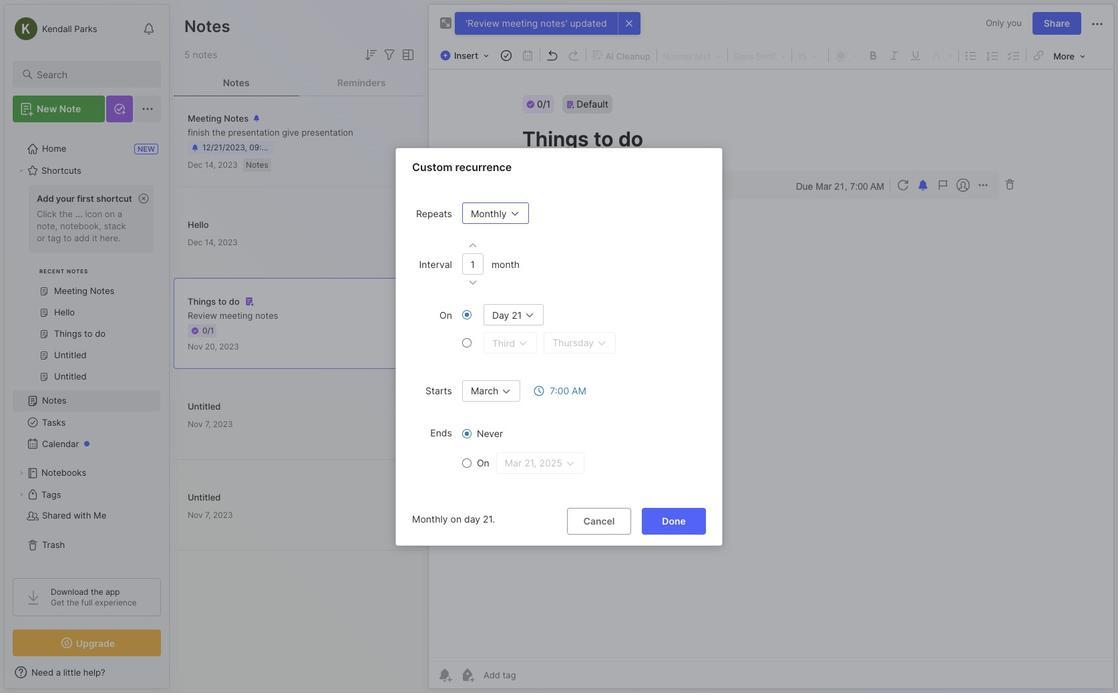Task type: vqa. For each thing, say whether or not it's contained in the screenshot.
meeting
yes



Task type: locate. For each thing, give the bounding box(es) containing it.
14, down 12/21/2023,
[[205, 160, 216, 170]]

on down 'never'
[[477, 457, 490, 468]]

am right 7:00
[[572, 385, 587, 396]]

new
[[138, 144, 155, 154]]

note window element
[[428, 4, 1115, 689]]

new
[[37, 103, 57, 114]]

0 vertical spatial untitled
[[188, 401, 221, 411]]

reminders button
[[299, 70, 424, 96]]

1 horizontal spatial notes
[[255, 310, 278, 321]]

to right notes'
[[604, 18, 612, 29]]

1 vertical spatial 7,
[[205, 510, 211, 520]]

tags button
[[13, 484, 160, 505]]

recurrence
[[455, 160, 512, 173]]

21
[[512, 309, 522, 320], [483, 513, 493, 524]]

1 vertical spatial nov
[[188, 419, 203, 429]]

things to do up review
[[188, 296, 240, 307]]

1 vertical spatial dec 14, 2023
[[188, 237, 238, 247]]

1 vertical spatial meeting
[[220, 310, 253, 321]]

0 horizontal spatial things
[[188, 296, 216, 307]]

give
[[282, 127, 299, 138]]

Start date field
[[462, 380, 521, 401]]

notes right the 5
[[193, 49, 218, 60]]

1 untitled from the top
[[188, 401, 221, 411]]

1 vertical spatial to
[[63, 232, 72, 243]]

2 vertical spatial to
[[218, 296, 227, 307]]

do up review meeting notes
[[229, 296, 240, 307]]

the up full
[[91, 587, 103, 597]]

the for download
[[91, 587, 103, 597]]

notes right review
[[255, 310, 278, 321]]

presentation
[[228, 127, 280, 138], [302, 127, 354, 138]]

group
[[13, 181, 160, 396]]

tab list
[[174, 70, 424, 96]]

2 vertical spatial nov
[[188, 510, 203, 520]]

am
[[274, 142, 287, 152], [572, 385, 587, 396]]

never
[[477, 427, 503, 439]]

0 vertical spatial 7,
[[205, 419, 211, 429]]

presentation up 09:00
[[228, 127, 280, 138]]

am down finish the presentation give presentation at the left
[[274, 142, 287, 152]]

highlight image
[[927, 46, 958, 65]]

stack
[[104, 220, 126, 231]]

0 horizontal spatial presentation
[[228, 127, 280, 138]]

things inside button
[[574, 18, 601, 29]]

do inside button
[[614, 18, 625, 29]]

do right updated
[[614, 18, 625, 29]]

1 vertical spatial dec
[[188, 237, 203, 247]]

1 vertical spatial on
[[477, 457, 490, 468]]

the
[[212, 127, 226, 138], [59, 209, 73, 219], [91, 587, 103, 597], [67, 598, 79, 608]]

expand notebooks image
[[17, 469, 25, 477]]

nov 7, 2023
[[188, 419, 233, 429], [188, 510, 233, 520]]

notes right recent at left top
[[67, 268, 88, 275]]

0 horizontal spatial on
[[105, 209, 115, 219]]

notes inside button
[[223, 77, 250, 88]]

presentation right give on the top left of page
[[302, 127, 354, 138]]

1 vertical spatial am
[[572, 385, 587, 396]]

0 vertical spatial am
[[274, 142, 287, 152]]

task image
[[497, 46, 516, 65]]

on inside 'icon on a note, notebook, stack or tag to add it here.'
[[105, 209, 115, 219]]

notes
[[193, 49, 218, 60], [255, 310, 278, 321]]

dec
[[188, 160, 203, 170], [188, 237, 203, 247]]

1 horizontal spatial presentation
[[302, 127, 354, 138]]

on for monthly
[[451, 513, 462, 524]]

tree containing home
[[5, 130, 169, 566]]

to
[[604, 18, 612, 29], [63, 232, 72, 243], [218, 296, 227, 307]]

the inside group
[[59, 209, 73, 219]]

notes
[[184, 17, 230, 36], [223, 77, 250, 88], [224, 113, 249, 124], [246, 160, 269, 170], [67, 268, 88, 275], [42, 395, 67, 406]]

0 horizontal spatial meeting
[[220, 310, 253, 321]]

notebook
[[506, 18, 547, 29]]

notes inside group
[[67, 268, 88, 275]]

add your first shortcut
[[37, 193, 132, 204]]

expand note image
[[438, 15, 455, 31]]

shortcut
[[96, 193, 132, 204]]

or
[[37, 232, 45, 243]]

.
[[493, 513, 496, 524]]

7:00
[[550, 385, 570, 396]]

1 vertical spatial do
[[229, 296, 240, 307]]

a
[[117, 209, 122, 219]]

notes up 5 notes
[[184, 17, 230, 36]]

upgrade button
[[13, 630, 161, 656]]

heading level image
[[659, 47, 727, 64]]

1 14, from the top
[[205, 160, 216, 170]]

month
[[492, 258, 520, 269]]

Search text field
[[37, 68, 149, 81]]

0 horizontal spatial monthly
[[412, 513, 448, 524]]

1 vertical spatial on
[[451, 513, 462, 524]]

notes up meeting notes
[[223, 77, 250, 88]]

None search field
[[37, 66, 149, 82]]

2023
[[218, 160, 238, 170], [218, 237, 238, 247], [219, 342, 239, 352], [213, 419, 233, 429], [213, 510, 233, 520]]

only
[[987, 18, 1005, 28]]

'review
[[466, 17, 500, 29]]

notebooks
[[41, 467, 86, 478]]

nov
[[188, 342, 203, 352], [188, 419, 203, 429], [188, 510, 203, 520]]

0 horizontal spatial on
[[440, 309, 452, 321]]

dec down finish
[[188, 160, 203, 170]]

tree
[[5, 130, 169, 566]]

cancel button
[[567, 508, 632, 534]]

0 vertical spatial nov 7, 2023
[[188, 419, 233, 429]]

the down meeting notes
[[212, 127, 226, 138]]

monthly down recurrence
[[471, 207, 507, 219]]

0 vertical spatial do
[[614, 18, 625, 29]]

21 inside field
[[512, 309, 522, 320]]

recent
[[39, 268, 65, 275]]

share
[[1045, 17, 1071, 29]]

first
[[77, 193, 94, 204]]

1 vertical spatial monthly
[[412, 513, 448, 524]]

to right tag
[[63, 232, 72, 243]]

tab list containing notes
[[174, 70, 424, 96]]

on left day
[[451, 513, 462, 524]]

things right notes'
[[574, 18, 601, 29]]

things up review
[[188, 296, 216, 307]]

1 vertical spatial 14,
[[205, 237, 216, 247]]

done
[[663, 515, 686, 526]]

'review meeting notes' updated
[[466, 17, 608, 29]]

7,
[[205, 419, 211, 429], [205, 510, 211, 520]]

monthly left day
[[412, 513, 448, 524]]

0 vertical spatial notes
[[193, 49, 218, 60]]

the down download
[[67, 598, 79, 608]]

to inside 'icon on a note, notebook, stack or tag to add it here.'
[[63, 232, 72, 243]]

1 nov 7, 2023 from the top
[[188, 419, 233, 429]]

monthly inside field
[[471, 207, 507, 219]]

things to do button
[[558, 14, 628, 33]]

1 horizontal spatial monthly
[[471, 207, 507, 219]]

0 vertical spatial things to do
[[574, 18, 625, 29]]

tasks
[[42, 417, 66, 428]]

dec down hello
[[188, 237, 203, 247]]

dec 14, 2023 down 12/21/2023,
[[188, 160, 238, 170]]

undo image
[[544, 46, 562, 65]]

0 vertical spatial 14,
[[205, 160, 216, 170]]

the left ...
[[59, 209, 73, 219]]

you
[[1008, 18, 1023, 28]]

0 vertical spatial to
[[604, 18, 612, 29]]

Frequency field
[[462, 202, 529, 224]]

1 horizontal spatial on
[[451, 513, 462, 524]]

14, down hello
[[205, 237, 216, 247]]

custom
[[412, 160, 453, 173]]

notes down 09:00
[[246, 160, 269, 170]]

0 vertical spatial meeting
[[503, 17, 539, 29]]

14,
[[205, 160, 216, 170], [205, 237, 216, 247]]

group containing add your first shortcut
[[13, 181, 160, 396]]

Note Editor text field
[[429, 69, 1114, 661]]

2 horizontal spatial to
[[604, 18, 612, 29]]

1 horizontal spatial am
[[572, 385, 587, 396]]

am inside 7:00 am button
[[572, 385, 587, 396]]

1 vertical spatial things
[[188, 296, 216, 307]]

0 vertical spatial monthly
[[471, 207, 507, 219]]

1 presentation from the left
[[228, 127, 280, 138]]

0 vertical spatial things
[[574, 18, 601, 29]]

0 vertical spatial dec 14, 2023
[[188, 160, 238, 170]]

2 presentation from the left
[[302, 127, 354, 138]]

0 vertical spatial 21
[[512, 309, 522, 320]]

calendar
[[42, 438, 79, 449]]

1 vertical spatial untitled
[[188, 492, 221, 502]]

download
[[51, 587, 89, 597]]

1 vertical spatial 21
[[483, 513, 493, 524]]

to up review meeting notes
[[218, 296, 227, 307]]

2 nov 7, 2023 from the top
[[188, 510, 233, 520]]

notes up 12/21/2023, 09:00 am
[[224, 113, 249, 124]]

0 vertical spatial on
[[105, 209, 115, 219]]

7:00 am
[[550, 385, 587, 396]]

dec 14, 2023 down hello
[[188, 237, 238, 247]]

notebooks link
[[13, 463, 160, 484]]

0 horizontal spatial to
[[63, 232, 72, 243]]

1 horizontal spatial meeting
[[503, 17, 539, 29]]

add tag image
[[460, 667, 476, 683]]

1 vertical spatial nov 7, 2023
[[188, 510, 233, 520]]

notes'
[[541, 17, 568, 29]]

finish the presentation give presentation
[[188, 127, 354, 138]]

day
[[465, 513, 481, 524]]

on
[[440, 309, 452, 321], [477, 457, 490, 468]]

0 vertical spatial dec
[[188, 160, 203, 170]]

1 horizontal spatial things to do
[[574, 18, 625, 29]]

finish
[[188, 127, 210, 138]]

0 vertical spatial nov
[[188, 342, 203, 352]]

add a reminder image
[[437, 667, 453, 683]]

1 horizontal spatial 21
[[512, 309, 522, 320]]

main element
[[0, 0, 174, 693]]

on
[[105, 209, 115, 219], [451, 513, 462, 524]]

things
[[574, 18, 601, 29], [188, 296, 216, 307]]

0 horizontal spatial things to do
[[188, 296, 240, 307]]

1 horizontal spatial do
[[614, 18, 625, 29]]

new note
[[37, 103, 81, 114]]

1 horizontal spatial things
[[574, 18, 601, 29]]

on left a
[[105, 209, 115, 219]]

0 horizontal spatial notes
[[193, 49, 218, 60]]

nov 20, 2023
[[188, 342, 239, 352]]

on down the interval at the left of the page
[[440, 309, 452, 321]]

here.
[[100, 232, 121, 243]]

things to do right notes'
[[574, 18, 625, 29]]



Task type: describe. For each thing, give the bounding box(es) containing it.
icon
[[85, 209, 102, 219]]

trash
[[42, 540, 65, 550]]

first notebook
[[486, 18, 547, 29]]

2 dec from the top
[[188, 237, 203, 247]]

ends
[[431, 427, 452, 438]]

review meeting notes
[[188, 310, 278, 321]]

none search field inside main "element"
[[37, 66, 149, 82]]

1 horizontal spatial to
[[218, 296, 227, 307]]

font color image
[[831, 46, 863, 65]]

cancel
[[584, 515, 615, 526]]

notes button
[[174, 70, 299, 96]]

1 vertical spatial things to do
[[188, 296, 240, 307]]

home
[[42, 143, 66, 154]]

monthly for monthly
[[471, 207, 507, 219]]

share button
[[1033, 12, 1082, 35]]

font family image
[[730, 47, 791, 64]]

...
[[75, 209, 83, 219]]

day 21
[[493, 309, 522, 320]]

expand tags image
[[17, 491, 25, 499]]

shared with me
[[42, 510, 106, 521]]

meeting for review
[[220, 310, 253, 321]]

5 notes
[[184, 49, 218, 60]]

12/21/2023, 09:00 am
[[203, 142, 287, 152]]

add
[[74, 232, 90, 243]]

12/21/2023,
[[203, 142, 247, 152]]

to inside button
[[604, 18, 612, 29]]

add
[[37, 193, 54, 204]]

icon on a note, notebook, stack or tag to add it here.
[[37, 209, 126, 243]]

monthly on day 21 .
[[412, 513, 496, 524]]

2 untitled from the top
[[188, 492, 221, 502]]

0 horizontal spatial am
[[274, 142, 287, 152]]

tree inside main "element"
[[5, 130, 169, 566]]

insert image
[[437, 47, 496, 64]]

meeting
[[188, 113, 222, 124]]

notebook,
[[60, 220, 101, 231]]

meeting for 'review
[[503, 17, 539, 29]]

with
[[74, 510, 91, 521]]

experience
[[95, 598, 137, 608]]

recent notes
[[39, 268, 88, 275]]

day
[[493, 309, 510, 320]]

click
[[37, 209, 57, 219]]

3 nov from the top
[[188, 510, 203, 520]]

0/1
[[203, 325, 214, 335]]

click the ...
[[37, 209, 83, 219]]

review
[[188, 310, 217, 321]]

app
[[106, 587, 120, 597]]

meeting notes
[[188, 113, 249, 124]]

notes up tasks
[[42, 395, 67, 406]]

upgrade
[[76, 637, 115, 649]]

group inside main "element"
[[13, 181, 160, 396]]

2 nov from the top
[[188, 419, 203, 429]]

the for finish
[[212, 127, 226, 138]]

full
[[81, 598, 93, 608]]

interval
[[419, 258, 452, 269]]

updated
[[571, 17, 608, 29]]

1 dec 14, 2023 from the top
[[188, 160, 238, 170]]

notes link
[[13, 390, 160, 412]]

shortcuts
[[41, 165, 81, 176]]

your
[[56, 193, 75, 204]]

custom recurrence
[[412, 160, 512, 173]]

only you
[[987, 18, 1023, 28]]

things to do inside button
[[574, 18, 625, 29]]

0 vertical spatial on
[[440, 309, 452, 321]]

hello
[[188, 219, 209, 230]]

20,
[[205, 342, 217, 352]]

7:00 am button
[[529, 381, 590, 400]]

note,
[[37, 220, 58, 231]]

calendar button
[[13, 433, 160, 455]]

0 horizontal spatial do
[[229, 296, 240, 307]]

the for click
[[59, 209, 73, 219]]

09:00
[[250, 142, 272, 152]]

shortcuts button
[[13, 160, 160, 181]]

font size image
[[794, 47, 828, 64]]

shared with me link
[[13, 505, 160, 527]]

first notebook button
[[470, 14, 550, 33]]

march
[[471, 385, 499, 396]]

more image
[[1050, 47, 1090, 64]]

1 vertical spatial notes
[[255, 310, 278, 321]]

get
[[51, 598, 64, 608]]

monthly for monthly on day 21 .
[[412, 513, 448, 524]]

tasks button
[[13, 412, 160, 433]]

On day number field
[[484, 304, 544, 325]]

first
[[486, 18, 504, 29]]

2 dec 14, 2023 from the top
[[188, 237, 238, 247]]

1 7, from the top
[[205, 419, 211, 429]]

2 14, from the top
[[205, 237, 216, 247]]

5
[[184, 49, 190, 60]]

2 7, from the top
[[205, 510, 211, 520]]

reminders
[[338, 77, 386, 88]]

1 dec from the top
[[188, 160, 203, 170]]

on for icon
[[105, 209, 115, 219]]

it
[[92, 232, 98, 243]]

tag
[[48, 232, 61, 243]]

note
[[59, 103, 81, 114]]

repeats
[[416, 207, 452, 219]]

shared
[[42, 510, 71, 521]]

trash link
[[13, 535, 160, 556]]

download the app get the full experience
[[51, 587, 137, 608]]

0 horizontal spatial 21
[[483, 513, 493, 524]]

1 nov from the top
[[188, 342, 203, 352]]

starts
[[426, 385, 452, 396]]

1 horizontal spatial on
[[477, 457, 490, 468]]

done button
[[642, 508, 707, 534]]

tags
[[41, 489, 61, 500]]



